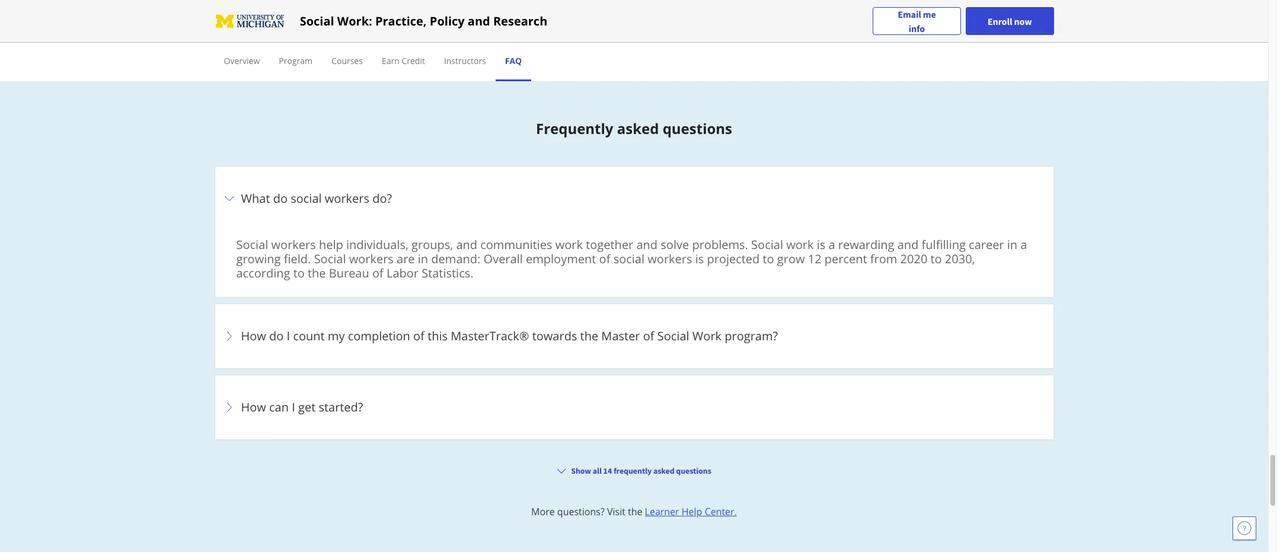 Task type: describe. For each thing, give the bounding box(es) containing it.
2020
[[901, 251, 928, 267]]

do for how
[[269, 328, 284, 344]]

the inside social workers help individuals, groups, and communities work together and solve problems. social work is a rewarding and fulfilling career in a growing field. social workers are in demand: overall employment of social workers is projected to grow 12 percent from 2020 to 2030, according to the bureau of labor statistics.
[[308, 265, 326, 281]]

according
[[236, 265, 290, 281]]

3 list item from the top
[[214, 517, 1054, 552]]

employment
[[526, 251, 596, 267]]

me
[[923, 8, 936, 20]]

projected
[[707, 251, 760, 267]]

credit
[[402, 55, 425, 66]]

2 a from the left
[[1021, 237, 1027, 253]]

learner
[[645, 505, 679, 518]]

show all 14 frequently asked questions
[[571, 466, 712, 476]]

0 vertical spatial asked
[[617, 119, 659, 138]]

how can i get started?
[[241, 399, 363, 415]]

overview link
[[224, 55, 260, 66]]

social workers help individuals, groups, and communities work together and solve problems. social work is a rewarding and fulfilling career in a growing field. social workers are in demand: overall employment of social workers is projected to grow 12 percent from 2020 to 2030, according to the bureau of labor statistics.
[[236, 237, 1027, 281]]

1 horizontal spatial in
[[1007, 237, 1018, 253]]

help center image
[[1238, 521, 1252, 536]]

faq
[[505, 55, 522, 66]]

do for what
[[273, 191, 288, 207]]

work
[[693, 328, 722, 344]]

and right the from
[[898, 237, 919, 253]]

program?
[[725, 328, 778, 344]]

social left work:
[[300, 13, 334, 29]]

how can i get started? button
[[222, 383, 1046, 432]]

together
[[586, 237, 634, 253]]

groups,
[[412, 237, 453, 253]]

email
[[898, 8, 921, 20]]

research
[[493, 13, 548, 29]]

courses link
[[332, 55, 363, 66]]

grow
[[777, 251, 805, 267]]

2030,
[[945, 251, 975, 267]]

mastertrack®
[[451, 328, 529, 344]]

field.
[[284, 251, 311, 267]]

chevron right image for how can i get started?
[[222, 400, 236, 415]]

1 horizontal spatial is
[[817, 237, 826, 253]]

chevron right image for how do i count my completion of this mastertrack® towards the master of social work program?
[[222, 329, 236, 344]]

and right policy
[[468, 13, 490, 29]]

i for can
[[292, 399, 295, 415]]

0 vertical spatial questions
[[663, 119, 732, 138]]

growing
[[236, 251, 281, 267]]

14
[[604, 466, 612, 476]]

now
[[1014, 15, 1032, 27]]

social inside dropdown button
[[658, 328, 690, 344]]

from
[[870, 251, 898, 267]]

count
[[293, 328, 325, 344]]

what do social workers do? button
[[222, 174, 1046, 224]]

towards
[[532, 328, 577, 344]]

how do i count my completion of this mastertrack® towards the master of social work program?
[[241, 328, 778, 344]]

frequently
[[536, 119, 614, 138]]

how can i get started? list item
[[214, 375, 1054, 440]]

collapsed list
[[214, 166, 1054, 552]]

the inside dropdown button
[[580, 328, 599, 344]]

work:
[[337, 13, 372, 29]]

enroll
[[988, 15, 1013, 27]]

problems.
[[692, 237, 748, 253]]

faq link
[[505, 55, 522, 66]]

program
[[279, 55, 313, 66]]

earn credit
[[382, 55, 425, 66]]

university of michigan image
[[214, 12, 286, 31]]

my
[[328, 328, 345, 344]]

communities
[[481, 237, 552, 253]]

earn credit link
[[382, 55, 425, 66]]

certificate menu element
[[214, 43, 1054, 81]]

help
[[682, 505, 702, 518]]

completion
[[348, 328, 410, 344]]

of right employment
[[599, 251, 611, 267]]

career
[[969, 237, 1004, 253]]

visit
[[607, 505, 626, 518]]

2 list item from the top
[[214, 446, 1054, 511]]

get
[[298, 399, 316, 415]]

how for how can i get started?
[[241, 399, 266, 415]]

overview
[[224, 55, 260, 66]]

social work: practice, policy and research
[[300, 13, 548, 29]]

of right master
[[643, 328, 655, 344]]

2 work from the left
[[786, 237, 814, 253]]

and left solve
[[637, 237, 658, 253]]

social right field.
[[314, 251, 346, 267]]



Task type: vqa. For each thing, say whether or not it's contained in the screenshot.
a
yes



Task type: locate. For each thing, give the bounding box(es) containing it.
0 vertical spatial do
[[273, 191, 288, 207]]

demand:
[[431, 251, 481, 267]]

2 vertical spatial list item
[[214, 517, 1054, 552]]

work left together
[[556, 237, 583, 253]]

how do i count my completion of this mastertrack® towards the master of social work program? button
[[222, 312, 1046, 361]]

i left the count
[[287, 328, 290, 344]]

a right career
[[1021, 237, 1027, 253]]

more questions? visit the learner help center.
[[531, 505, 737, 518]]

1 vertical spatial do
[[269, 328, 284, 344]]

social right problems. at the right of the page
[[751, 237, 783, 253]]

in
[[1007, 237, 1018, 253], [418, 251, 428, 267]]

1 a from the left
[[829, 237, 835, 253]]

0 horizontal spatial a
[[829, 237, 835, 253]]

more
[[531, 505, 555, 518]]

do?
[[373, 191, 392, 207]]

0 vertical spatial list item
[[214, 166, 1054, 304]]

center.
[[705, 505, 737, 518]]

2 how from the top
[[241, 399, 266, 415]]

earn
[[382, 55, 400, 66]]

solve
[[661, 237, 689, 253]]

1 vertical spatial list item
[[214, 446, 1054, 511]]

to
[[763, 251, 774, 267], [931, 251, 942, 267], [293, 265, 305, 281]]

how inside list item
[[241, 328, 266, 344]]

program link
[[279, 55, 313, 66]]

can
[[269, 399, 289, 415]]

0 vertical spatial how
[[241, 328, 266, 344]]

0 horizontal spatial in
[[418, 251, 428, 267]]

i inside list item
[[287, 328, 290, 344]]

social left work
[[658, 328, 690, 344]]

what do social workers do?
[[241, 191, 392, 207]]

1 vertical spatial i
[[292, 399, 295, 415]]

1 list item from the top
[[214, 166, 1054, 304]]

0 vertical spatial chevron right image
[[222, 329, 236, 344]]

0 vertical spatial i
[[287, 328, 290, 344]]

1 vertical spatial how
[[241, 399, 266, 415]]

to right 2020
[[931, 251, 942, 267]]

how left can
[[241, 399, 266, 415]]

courses
[[332, 55, 363, 66]]

2 horizontal spatial the
[[628, 505, 643, 518]]

1 vertical spatial the
[[580, 328, 599, 344]]

asked
[[617, 119, 659, 138], [654, 466, 675, 476]]

0 vertical spatial the
[[308, 265, 326, 281]]

is right grow
[[817, 237, 826, 253]]

chevron right image inside how can i get started? dropdown button
[[222, 400, 236, 415]]

i for do
[[287, 328, 290, 344]]

1 horizontal spatial work
[[786, 237, 814, 253]]

show all 14 frequently asked questions button
[[552, 460, 716, 482]]

1 chevron right image from the top
[[222, 329, 236, 344]]

to left grow
[[763, 251, 774, 267]]

1 vertical spatial chevron right image
[[222, 400, 236, 415]]

instructors
[[444, 55, 486, 66]]

0 horizontal spatial to
[[293, 265, 305, 281]]

frequently asked questions
[[536, 119, 732, 138]]

of left labor
[[372, 265, 384, 281]]

1 horizontal spatial i
[[292, 399, 295, 415]]

asked inside dropdown button
[[654, 466, 675, 476]]

list item
[[214, 166, 1054, 304], [214, 446, 1054, 511], [214, 517, 1054, 552]]

practice,
[[375, 13, 427, 29]]

how
[[241, 328, 266, 344], [241, 399, 266, 415]]

this
[[428, 328, 448, 344]]

of
[[599, 251, 611, 267], [372, 265, 384, 281], [413, 328, 425, 344], [643, 328, 655, 344]]

2 horizontal spatial to
[[931, 251, 942, 267]]

0 horizontal spatial is
[[695, 251, 704, 267]]

social
[[300, 13, 334, 29], [236, 237, 268, 253], [751, 237, 783, 253], [314, 251, 346, 267], [658, 328, 690, 344]]

started?
[[319, 399, 363, 415]]

the down help
[[308, 265, 326, 281]]

1 horizontal spatial the
[[580, 328, 599, 344]]

social left solve
[[614, 251, 645, 267]]

chevron right image
[[222, 329, 236, 344], [222, 400, 236, 415]]

work
[[556, 237, 583, 253], [786, 237, 814, 253]]

workers
[[325, 191, 369, 207], [271, 237, 316, 253], [349, 251, 394, 267], [648, 251, 692, 267]]

the
[[308, 265, 326, 281], [580, 328, 599, 344], [628, 505, 643, 518]]

1 how from the top
[[241, 328, 266, 344]]

fulfilling
[[922, 237, 966, 253]]

questions?
[[557, 505, 605, 518]]

social up according
[[236, 237, 268, 253]]

0 horizontal spatial work
[[556, 237, 583, 253]]

12
[[808, 251, 822, 267]]

percent
[[825, 251, 867, 267]]

social inside what do social workers do? dropdown button
[[291, 191, 322, 207]]

1 vertical spatial asked
[[654, 466, 675, 476]]

chevron right image inside how do i count my completion of this mastertrack® towards the master of social work program? dropdown button
[[222, 329, 236, 344]]

how inside list item
[[241, 399, 266, 415]]

work left percent
[[786, 237, 814, 253]]

1 vertical spatial questions
[[676, 466, 712, 476]]

a
[[829, 237, 835, 253], [1021, 237, 1027, 253]]

the left master
[[580, 328, 599, 344]]

how for how do i count my completion of this mastertrack® towards the master of social work program?
[[241, 328, 266, 344]]

policy
[[430, 13, 465, 29]]

workers inside dropdown button
[[325, 191, 369, 207]]

1 horizontal spatial a
[[1021, 237, 1027, 253]]

questions
[[663, 119, 732, 138], [676, 466, 712, 476]]

show
[[571, 466, 591, 476]]

master
[[602, 328, 640, 344]]

is right solve
[[695, 251, 704, 267]]

how left the count
[[241, 328, 266, 344]]

2 chevron right image from the top
[[222, 400, 236, 415]]

0 vertical spatial social
[[291, 191, 322, 207]]

all
[[593, 466, 602, 476]]

i inside list item
[[292, 399, 295, 415]]

1 work from the left
[[556, 237, 583, 253]]

what
[[241, 191, 270, 207]]

frequently
[[614, 466, 652, 476]]

to right according
[[293, 265, 305, 281]]

2 vertical spatial the
[[628, 505, 643, 518]]

and
[[468, 13, 490, 29], [456, 237, 477, 253], [637, 237, 658, 253], [898, 237, 919, 253]]

i
[[287, 328, 290, 344], [292, 399, 295, 415]]

enroll now button
[[966, 7, 1054, 35]]

in right are on the left top of page
[[418, 251, 428, 267]]

info
[[909, 22, 925, 34]]

do left the count
[[269, 328, 284, 344]]

overall
[[484, 251, 523, 267]]

help
[[319, 237, 343, 253]]

enroll now
[[988, 15, 1032, 27]]

0 horizontal spatial social
[[291, 191, 322, 207]]

do inside list item
[[269, 328, 284, 344]]

instructors link
[[444, 55, 486, 66]]

email me info button
[[873, 7, 961, 35]]

in right career
[[1007, 237, 1018, 253]]

is
[[817, 237, 826, 253], [695, 251, 704, 267]]

chevron right image
[[222, 192, 236, 206]]

0 horizontal spatial the
[[308, 265, 326, 281]]

of left this
[[413, 328, 425, 344]]

and up statistics.
[[456, 237, 477, 253]]

1 horizontal spatial social
[[614, 251, 645, 267]]

are
[[397, 251, 415, 267]]

social
[[291, 191, 322, 207], [614, 251, 645, 267]]

statistics.
[[422, 265, 474, 281]]

list item containing what do social workers do?
[[214, 166, 1054, 304]]

learner help center. link
[[645, 505, 737, 518]]

how do i count my completion of this mastertrack® towards the master of social work program? list item
[[214, 304, 1054, 369]]

a right 12
[[829, 237, 835, 253]]

i left the get
[[292, 399, 295, 415]]

bureau
[[329, 265, 369, 281]]

social right the what
[[291, 191, 322, 207]]

1 horizontal spatial to
[[763, 251, 774, 267]]

1 vertical spatial social
[[614, 251, 645, 267]]

rewarding
[[838, 237, 895, 253]]

email me info
[[898, 8, 936, 34]]

do right the what
[[273, 191, 288, 207]]

the right the visit
[[628, 505, 643, 518]]

social inside social workers help individuals, groups, and communities work together and solve problems. social work is a rewarding and fulfilling career in a growing field. social workers are in demand: overall employment of social workers is projected to grow 12 percent from 2020 to 2030, according to the bureau of labor statistics.
[[614, 251, 645, 267]]

individuals,
[[346, 237, 409, 253]]

0 horizontal spatial i
[[287, 328, 290, 344]]

do inside list item
[[273, 191, 288, 207]]

labor
[[387, 265, 419, 281]]

questions inside dropdown button
[[676, 466, 712, 476]]

do
[[273, 191, 288, 207], [269, 328, 284, 344]]



